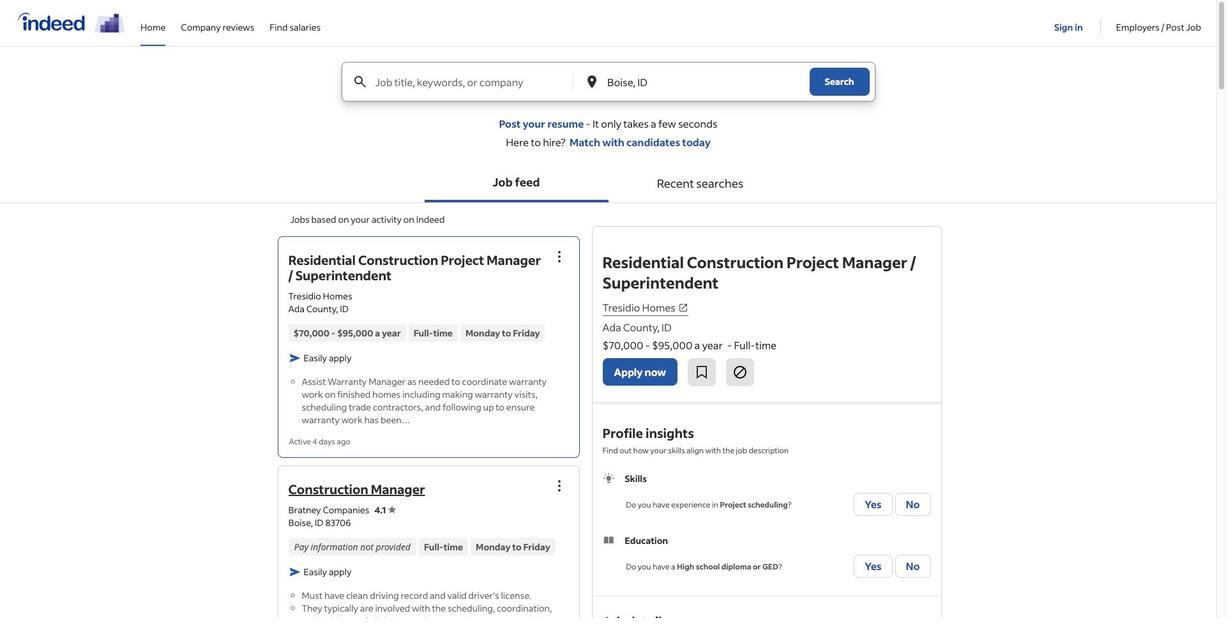 Task type: describe. For each thing, give the bounding box(es) containing it.
Edit location text field
[[605, 63, 784, 101]]

tresidio homes (opens in a new tab) image
[[679, 303, 689, 313]]

not interested image
[[733, 365, 748, 380]]

search: Job title, keywords, or company text field
[[373, 63, 573, 101]]

job actions for construction manager is collapsed image
[[552, 479, 567, 494]]

save this job image
[[695, 365, 710, 380]]

education group
[[603, 534, 931, 581]]



Task type: vqa. For each thing, say whether or not it's contained in the screenshot.
Main Content
yes



Task type: locate. For each thing, give the bounding box(es) containing it.
at indeed, we're committed to increasing representation of women at all levels of indeed's global workforce to at least 50% by 2030 image
[[95, 13, 125, 33]]

4.1 out of five stars rating image
[[375, 504, 396, 516]]

skills group
[[603, 472, 931, 519]]

job actions for residential construction project manager / superintendent is collapsed image
[[552, 249, 567, 265]]

main content
[[0, 62, 1217, 619]]

None search field
[[331, 62, 886, 117]]

tab list
[[0, 164, 1217, 203]]



